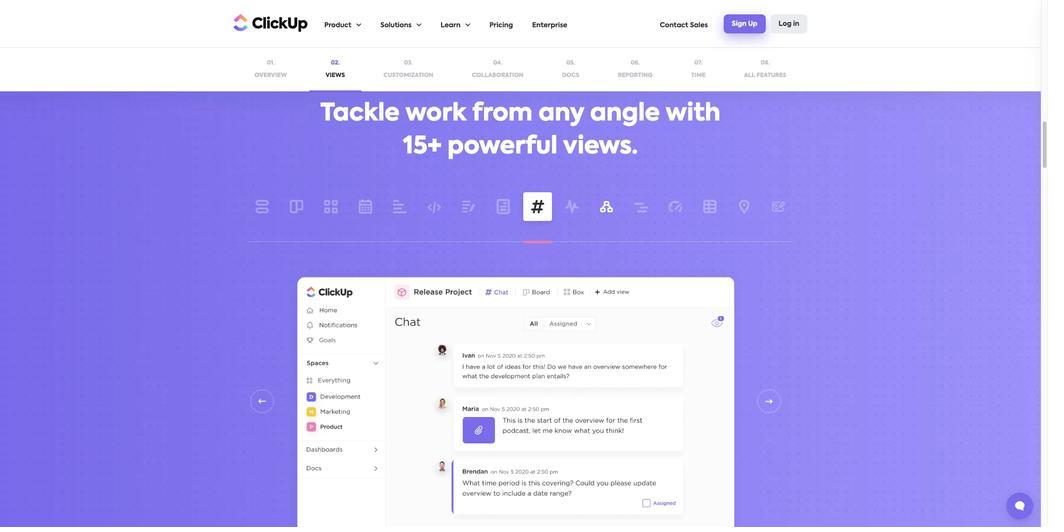 Task type: vqa. For each thing, say whether or not it's contained in the screenshot.


Task type: describe. For each thing, give the bounding box(es) containing it.
product button
[[324, 0, 361, 47]]

07.
[[694, 60, 702, 66]]

chat image
[[286, 266, 745, 527]]

work
[[405, 102, 466, 126]]

contact
[[660, 22, 688, 29]]

tackle
[[320, 102, 400, 126]]

log in
[[779, 20, 799, 27]]

angle
[[590, 102, 660, 126]]

05.
[[566, 60, 575, 66]]

08.
[[761, 60, 770, 66]]

views.
[[563, 135, 638, 159]]

learn button
[[441, 0, 470, 47]]

docs
[[562, 72, 579, 78]]

any
[[539, 102, 584, 126]]

01.
[[267, 60, 275, 66]]

all
[[744, 72, 755, 78]]

04.
[[493, 60, 502, 66]]

from
[[472, 102, 533, 126]]

solutions button
[[380, 0, 421, 47]]

pricing link
[[489, 0, 513, 47]]

in
[[793, 20, 799, 27]]

learn
[[441, 22, 461, 29]]

contact sales link
[[660, 0, 708, 47]]

enterprise link
[[532, 0, 567, 47]]

nested subtasks & checklists image
[[578, 0, 793, 7]]

powerful
[[447, 135, 558, 159]]

tackle work from any angle with
[[320, 102, 721, 126]]

main navigation element
[[324, 0, 808, 47]]



Task type: locate. For each thing, give the bounding box(es) containing it.
02.
[[331, 60, 340, 66]]

sales
[[690, 22, 708, 29]]

15+
[[403, 135, 442, 159]]

contact sales
[[660, 22, 708, 29]]

time
[[691, 72, 706, 78]]

sign
[[732, 20, 747, 27]]

customization
[[384, 72, 433, 78]]

views
[[326, 72, 345, 78]]

overview
[[255, 72, 287, 78]]

15+ powerful views.
[[403, 135, 638, 159]]

with
[[666, 102, 721, 126]]

pricing
[[489, 22, 513, 29]]

log in link
[[770, 14, 808, 33]]

list
[[324, 0, 660, 47]]

product
[[324, 22, 351, 29]]

reporting
[[618, 72, 653, 78]]

solutions
[[380, 22, 412, 29]]

06.
[[631, 60, 640, 66]]

all features
[[744, 72, 786, 78]]

sign up
[[732, 20, 758, 27]]

features
[[757, 72, 786, 78]]

up
[[748, 20, 758, 27]]

list containing product
[[324, 0, 660, 47]]

03.
[[404, 60, 413, 66]]

collaboration
[[472, 72, 524, 78]]

log
[[779, 20, 792, 27]]

sign up button
[[724, 14, 766, 33]]

enterprise
[[532, 22, 567, 29]]



